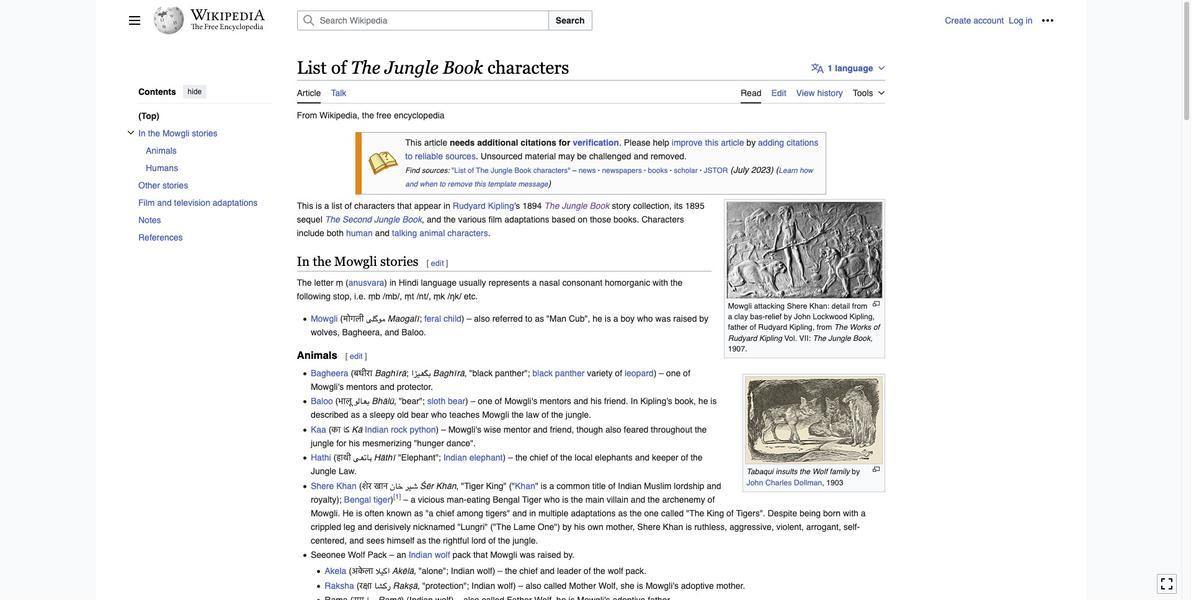 Task type: locate. For each thing, give the bounding box(es) containing it.
sources:
[[422, 166, 450, 175]]

jungle
[[311, 439, 334, 449]]

.
[[619, 138, 622, 148], [476, 152, 478, 161], [488, 228, 491, 238]]

2 horizontal spatial rudyard
[[759, 323, 788, 332]]

is down "the
[[686, 522, 692, 532]]

is inside 'akela (अकेला اکیلا akēlā , "alone"; indian wolf) – the chief and leader of the wolf pack. raksha (रक्षा رکشا rakṣā , "protection"; indian wolf) – also called mother wolf, she is mowgli's adoptive mother.'
[[637, 581, 643, 591]]

khan up "tiger" at the left of the page
[[515, 481, 535, 491]]

feral
[[424, 314, 441, 324]]

python
[[410, 425, 436, 435]]

one up book,
[[666, 369, 681, 379]]

1 horizontal spatial (
[[731, 165, 734, 175]]

kipling, up works on the bottom of page
[[850, 312, 875, 321]]

kipling up film
[[488, 201, 514, 211]]

also left mother
[[526, 581, 542, 591]]

a right born
[[861, 509, 866, 519]]

the inside the works of rudyard kipling
[[835, 323, 848, 332]]

0 horizontal spatial baghīrā
[[375, 369, 406, 379]]

own
[[588, 522, 604, 532]]

by inside – a vicious man-eating bengal tiger who is the main villain and the archenemy of mowgli. he is often known as "a chief among tigers" and in multiple adaptations as the one called "the king of tigers". despite being born with a crippled leg and derisively nicknamed "lungri" ("the lame one") by his own mother, shere khan is ruthless, aggressive, violent, arrogant, self- centered, and sees himself as the rightful lord of the jungle.
[[563, 522, 572, 532]]

, inside ', 1907.'
[[871, 334, 873, 343]]

shere inside – a vicious man-eating bengal tiger who is the main villain and the archenemy of mowgli. he is often known as "a chief among tigers" and in multiple adaptations as the one called "the king of tigers". despite being born with a crippled leg and derisively nicknamed "lungri" ("the lame one") by his own mother, shere khan is ruthless, aggressive, violent, arrogant, self- centered, and sees himself as the rightful lord of the jungle.
[[638, 522, 661, 532]]

in
[[1026, 16, 1033, 25], [444, 201, 451, 211], [390, 278, 396, 288], [530, 509, 536, 519]]

2 bengal from the left
[[493, 495, 520, 505]]

1 bengal from the left
[[344, 495, 371, 505]]

wolf) down ("the
[[498, 581, 516, 591]]

0 horizontal spatial wolf
[[348, 550, 365, 560]]

)
[[771, 165, 774, 175], [548, 179, 551, 189], [384, 278, 387, 288], [462, 314, 465, 324], [654, 369, 657, 379], [466, 397, 468, 407], [436, 425, 439, 435], [503, 453, 506, 463], [391, 495, 393, 505]]

) inside ) – one of mowgli's mentors and his friend. in kipling's book, he is described as a sleepy old bear who teaches mowgli the law of the jungle.
[[466, 397, 468, 407]]

citations inside adding citations to reliable sources
[[787, 138, 819, 148]]

0 vertical spatial [
[[427, 259, 429, 268]]

– up "hunger
[[441, 425, 446, 435]]

1 horizontal spatial language
[[835, 63, 874, 73]]

wikipedia,
[[320, 110, 360, 120]]

vol.
[[785, 334, 797, 343]]

]
[[446, 259, 448, 268], [365, 352, 367, 361]]

to
[[405, 152, 413, 161], [440, 180, 446, 189], [525, 314, 533, 324]]

from wikipedia, the free encyclopedia
[[297, 110, 445, 120]]

and down mowgli (मोगली موگلی maogalī ; feral child
[[385, 327, 399, 337]]

bhālū
[[372, 397, 394, 407]]

1 vertical spatial wolf
[[608, 567, 624, 577]]

0 vertical spatial that
[[397, 201, 412, 211]]

0 vertical spatial was
[[656, 314, 671, 324]]

common
[[557, 481, 590, 491]]

1 horizontal spatial that
[[473, 550, 488, 560]]

1 vertical spatial wolf)
[[498, 581, 516, 591]]

1 vertical spatial edit
[[350, 352, 363, 361]]

kipling
[[488, 201, 514, 211], [759, 334, 782, 343]]

adaptations inside – a vicious man-eating bengal tiger who is the main villain and the archenemy of mowgli. he is often known as "a chief among tigers" and in multiple adaptations as the one called "the king of tigers". despite being born with a crippled leg and derisively nicknamed "lungri" ("the lame one") by his own mother, shere khan is ruthless, aggressive, violent, arrogant, self- centered, and sees himself as the rightful lord of the jungle.
[[571, 509, 616, 519]]

of inside ) – one of mowgli's mentors and protector.
[[683, 369, 691, 379]]

0 vertical spatial ;
[[420, 314, 422, 324]]

0 horizontal spatial animals
[[146, 145, 176, 155]]

0 vertical spatial mentors
[[346, 382, 378, 392]]

animals inside "main content"
[[297, 349, 338, 362]]

of
[[331, 58, 347, 78], [468, 166, 474, 175], [345, 201, 352, 211], [750, 323, 756, 332], [874, 323, 880, 332], [615, 369, 623, 379], [683, 369, 691, 379], [495, 397, 502, 407], [542, 410, 549, 420], [551, 453, 558, 463], [681, 453, 688, 463], [609, 481, 616, 491], [708, 495, 715, 505], [727, 509, 734, 519], [489, 536, 496, 546], [584, 567, 591, 577]]

0 horizontal spatial bear
[[411, 410, 429, 420]]

1 horizontal spatial [
[[427, 259, 429, 268]]

2 vertical spatial in
[[631, 397, 638, 407]]

described
[[311, 410, 349, 420]]

john down 'tabaqui' in the bottom right of the page
[[747, 478, 764, 488]]

anusvara
[[349, 278, 384, 288]]

shere left khan:
[[787, 301, 808, 311]]

bear
[[448, 397, 466, 407], [411, 410, 429, 420]]

characters for of
[[354, 201, 395, 211]]

1 vertical spatial that
[[473, 550, 488, 560]]

– left an
[[389, 550, 394, 560]]

of right title
[[609, 481, 616, 491]]

2 horizontal spatial adaptations
[[571, 509, 616, 519]]

who inside ) – also referred to as "man cub", he is a boy who was raised by wolves, bagheera, and baloo.
[[637, 314, 653, 324]]

king"
[[486, 481, 507, 491]]

, inside tabaqui insults the wolf family by john charles dollman , 1903
[[822, 478, 825, 488]]

shere inside mowgli attacking shere khan: detail from a clay bas-relief by john lockwood kipling, father of rudyard kipling, from
[[787, 301, 808, 311]]

book up message
[[515, 166, 532, 175]]

mowgli's up law
[[505, 397, 538, 407]]

book inside . unsourced material may be challenged and removed. find sources: "list of the jungle book characters" – news · newspapers · books · scholar · jstor
[[515, 166, 532, 175]]

free
[[377, 110, 392, 120]]

. left unsourced
[[476, 152, 478, 161]]

) down خان
[[391, 495, 393, 505]]

"hunger
[[414, 439, 444, 449]]

1 horizontal spatial shere
[[638, 522, 661, 532]]

to for also
[[525, 314, 533, 324]]

newspapers link
[[602, 166, 642, 175]]

1 vertical spatial [
[[346, 352, 348, 361]]

1 vertical spatial with
[[843, 509, 859, 519]]

log in and more options image
[[1042, 14, 1054, 27]]

john inside mowgli attacking shere khan: detail from a clay bas-relief by john lockwood kipling, father of rudyard kipling, from
[[794, 312, 811, 321]]

1 baghīrā from the left
[[375, 369, 406, 379]]

mentors inside ) – one of mowgli's mentors and protector.
[[346, 382, 378, 392]]

1 horizontal spatial mentors
[[540, 397, 571, 407]]

in down "tiger" at the left of the page
[[530, 509, 536, 519]]

0 vertical spatial in
[[138, 128, 145, 138]]

– inside – a vicious man-eating bengal tiger who is the main villain and the archenemy of mowgli. he is often known as "a chief among tigers" and in multiple adaptations as the one called "the king of tigers". despite being born with a crippled leg and derisively nicknamed "lungri" ("the lame one") by his own mother, shere khan is ruthless, aggressive, violent, arrogant, self- centered, and sees himself as the rightful lord of the jungle.
[[404, 495, 408, 505]]

human link
[[346, 228, 373, 238]]

0 horizontal spatial one
[[478, 397, 493, 407]]

1 horizontal spatial raised
[[674, 314, 697, 324]]

·
[[598, 166, 600, 175], [644, 166, 646, 175], [670, 166, 672, 175], [700, 166, 702, 175]]

0 horizontal spatial edit
[[350, 352, 363, 361]]

pack
[[453, 550, 471, 560]]

ہاتھی
[[354, 453, 372, 463]]

0 vertical spatial kipling,
[[850, 312, 875, 321]]

in the mowgli stories
[[138, 128, 217, 138], [297, 254, 419, 269]]

arrogant,
[[807, 522, 841, 532]]

[
[[427, 259, 429, 268], [346, 352, 348, 361]]

ṃk
[[434, 291, 445, 301]]

0 vertical spatial with
[[653, 278, 668, 288]]

and
[[634, 152, 648, 161], [405, 180, 418, 189], [157, 198, 171, 208], [427, 215, 441, 224], [375, 228, 390, 238], [385, 327, 399, 337], [380, 382, 395, 392], [574, 397, 588, 407], [533, 425, 548, 435], [635, 453, 650, 463], [707, 481, 722, 491], [631, 495, 646, 505], [513, 509, 527, 519], [358, 522, 372, 532], [349, 536, 364, 546], [540, 567, 555, 577]]

mowgli up wise
[[482, 410, 509, 420]]

1 horizontal spatial john
[[794, 312, 811, 321]]

0 horizontal spatial edit link
[[350, 352, 363, 361]]

view history link
[[797, 80, 843, 102]]

language right 1
[[835, 63, 874, 73]]

kā
[[352, 425, 363, 435]]

with inside ) in hindi language usually represents a nasal consonant homorganic with the following stop, i.e. ṃb /mb/, ṃt /nt/, ṃk /ŋk/ etc.
[[653, 278, 668, 288]]

2 horizontal spatial khan
[[663, 522, 683, 532]]

] for in the mowgli stories
[[446, 259, 448, 268]]

0 horizontal spatial ]
[[365, 352, 367, 361]]

indian down sleepy
[[365, 425, 389, 435]]

. unsourced material may be challenged and removed. find sources: "list of the jungle book characters" – news · newspapers · books · scholar · jstor
[[405, 152, 728, 175]]

this up sequel on the left top
[[297, 201, 313, 211]]

from right detail
[[852, 301, 868, 311]]

1 vertical spatial animals
[[297, 349, 338, 362]]

the inside the ) – mowgli's wise mentor and friend, though also feared throughout the jungle for his mesmerizing "hunger dance".
[[695, 425, 707, 435]]

– left news link
[[573, 166, 577, 175]]

2 vertical spatial one
[[644, 509, 659, 519]]

for inside the ) – mowgli's wise mentor and friend, though also feared throughout the jungle for his mesmerizing "hunger dance".
[[336, 439, 347, 449]]

citations up material
[[521, 138, 557, 148]]

and inside ) – the chief of the local elephants and keeper of the jungle law.
[[635, 453, 650, 463]]

) inside ) in hindi language usually represents a nasal consonant homorganic with the following stop, i.e. ṃb /mb/, ṃt /nt/, ṃk /ŋk/ etc.
[[384, 278, 387, 288]]

1 horizontal spatial he
[[699, 397, 708, 407]]

0 horizontal spatial for
[[336, 439, 347, 449]]

edit
[[772, 88, 787, 98]]

bear up python in the bottom of the page
[[411, 410, 429, 420]]

– inside ) – one of mowgli's mentors and his friend. in kipling's book, he is described as a sleepy old bear who teaches mowgli the law of the jungle.
[[471, 397, 476, 407]]

jungle. up though
[[566, 410, 591, 420]]

0 vertical spatial for
[[559, 138, 571, 148]]

1 horizontal spatial rudyard
[[728, 334, 757, 343]]

0 horizontal spatial to
[[405, 152, 413, 161]]

– right the leopard link
[[659, 369, 664, 379]]

0 vertical spatial called
[[661, 509, 684, 519]]

0 vertical spatial in the mowgli stories
[[138, 128, 217, 138]]

1 horizontal spatial who
[[544, 495, 560, 505]]

also inside ) – also referred to as "man cub", he is a boy who was raised by wolves, bagheera, and baloo.
[[474, 314, 490, 324]]

موگلی
[[366, 314, 385, 324]]

as
[[535, 314, 544, 324], [351, 410, 360, 420], [414, 509, 423, 519], [618, 509, 628, 519], [417, 536, 426, 546]]

1 horizontal spatial for
[[559, 138, 571, 148]]

1 horizontal spatial baghīrā
[[433, 369, 465, 379]]

1 vertical spatial this
[[474, 180, 486, 189]]

sloth
[[427, 397, 446, 407]]

as inside ) – one of mowgli's mentors and his friend. in kipling's book, he is described as a sleepy old bear who teaches mowgli the law of the jungle.
[[351, 410, 360, 420]]

2 vertical spatial to
[[525, 314, 533, 324]]

is inside " is a common title of indian muslim lordship and royalty);
[[541, 481, 547, 491]]

books
[[648, 166, 668, 175]]

was up 'akela (अकेला اکیلا akēlā , "alone"; indian wolf) – the chief and leader of the wolf pack. raksha (रक्षा رکشا rakṣā , "protection"; indian wolf) – also called mother wolf, she is mowgli's adoptive mother.'
[[520, 550, 535, 560]]

kaa link
[[311, 425, 326, 435]]

) for protector.
[[654, 369, 657, 379]]

animals link
[[146, 142, 272, 159]]

to inside the learn how and when to remove this template message
[[440, 180, 446, 189]]

one
[[666, 369, 681, 379], [478, 397, 493, 407], [644, 509, 659, 519]]

a down بھالو
[[363, 410, 367, 420]]

by right relief at the right
[[784, 312, 792, 321]]

mowgli down ("the
[[490, 550, 517, 560]]

talk link
[[331, 80, 346, 102]]

newspapers
[[602, 166, 642, 175]]

0 vertical spatial he
[[593, 314, 603, 324]]

and right lordship
[[707, 481, 722, 491]]

0 horizontal spatial citations
[[521, 138, 557, 148]]

a right the '"'
[[550, 481, 554, 491]]

jungle inside ) – the chief of the local elephants and keeper of the jungle law.
[[311, 467, 336, 477]]

verification
[[573, 138, 619, 148]]

baloo
[[311, 397, 333, 407]]

contents
[[138, 87, 176, 97]]

) inside ) – one of mowgli's mentors and protector.
[[654, 369, 657, 379]]

) inside bengal tiger ) [1]
[[391, 495, 393, 505]]

is right the she
[[637, 581, 643, 591]]

0 vertical spatial shere
[[787, 301, 808, 311]]

2 horizontal spatial also
[[606, 425, 622, 435]]

wolf up 'wolf,'
[[608, 567, 624, 577]]

khan inside – a vicious man-eating bengal tiger who is the main villain and the archenemy of mowgli. he is often known as "a chief among tigers" and in multiple adaptations as the one called "the king of tigers". despite being born with a crippled leg and derisively nicknamed "lungri" ("the lame one") by his own mother, shere khan is ruthless, aggressive, violent, arrogant, self- centered, and sees himself as the rightful lord of the jungle.
[[663, 522, 683, 532]]

1 vertical spatial kipling
[[759, 334, 782, 343]]

one inside ) – one of mowgli's mentors and protector.
[[666, 369, 681, 379]]

hathi (हाथी ہاتھی hāthī "elephant"; indian elephant
[[311, 453, 503, 463]]

1 horizontal spatial this
[[705, 138, 719, 148]]

attacking
[[754, 301, 785, 311]]

friend.
[[604, 397, 628, 407]]

in the mowgli stories down (top)
[[138, 128, 217, 138]]

a inside ) – one of mowgli's mentors and his friend. in kipling's book, he is described as a sleepy old bear who teaches mowgli the law of the jungle.
[[363, 410, 367, 420]]

was right boy
[[656, 314, 671, 324]]

1 horizontal spatial kipling,
[[850, 312, 875, 321]]

a left clay
[[728, 312, 733, 321]]

2 citations from the left
[[787, 138, 819, 148]]

adaptations down '1894'
[[505, 215, 550, 224]]

) up "hunger
[[436, 425, 439, 435]]

to inside ) – also referred to as "man cub", he is a boy who was raised by wolves, bagheera, and baloo.
[[525, 314, 533, 324]]

a inside ) – also referred to as "man cub", he is a boy who was raised by wolves, bagheera, and baloo.
[[614, 314, 618, 324]]

) inside ) – the chief of the local elephants and keeper of the jungle law.
[[503, 453, 506, 463]]

who inside ) – one of mowgli's mentors and his friend. in kipling's book, he is described as a sleepy old bear who teaches mowgli the law of the jungle.
[[431, 410, 447, 420]]

in up /mb/,
[[390, 278, 396, 288]]

edit link for in the mowgli stories
[[431, 259, 444, 268]]

[ edit ] for in the mowgli stories
[[427, 259, 448, 268]]

hathi link
[[311, 453, 331, 463]]

is inside ) – one of mowgli's mentors and his friend. in kipling's book, he is described as a sleepy old bear who teaches mowgli the law of the jungle.
[[711, 397, 717, 407]]

born
[[824, 509, 841, 519]]

1 vertical spatial in the mowgli stories
[[297, 254, 419, 269]]

detail
[[832, 301, 850, 311]]

indian elephant link
[[444, 453, 503, 463]]

0 vertical spatial this
[[705, 138, 719, 148]]

1 vertical spatial in
[[297, 254, 310, 269]]

the up based
[[544, 201, 559, 211]]

, inside , and the various film adaptations based on those books. characters include both
[[422, 215, 424, 224]]

and left keeper
[[635, 453, 650, 463]]

edit down 'talking animal characters' link
[[431, 259, 444, 268]]

[ for in the mowgli stories
[[427, 259, 429, 268]]

main content containing list of
[[292, 56, 1054, 601]]

[ for animals
[[346, 352, 348, 361]]

this right improve on the right of page
[[705, 138, 719, 148]]

0 horizontal spatial kipling
[[488, 201, 514, 211]]

to for and
[[440, 180, 446, 189]]

search button
[[548, 11, 592, 30]]

as inside ) – also referred to as "man cub", he is a boy who was raised by wolves, bagheera, and baloo.
[[535, 314, 544, 324]]

with right 'homorganic'
[[653, 278, 668, 288]]

references
[[138, 232, 183, 242]]

mowgli's down bagheera
[[311, 382, 344, 392]]

article up reliable
[[424, 138, 447, 148]]

and left leader
[[540, 567, 555, 577]]

jungle up the template
[[491, 166, 513, 175]]

) for cub",
[[462, 314, 465, 324]]

in down include
[[297, 254, 310, 269]]

1 horizontal spatial article
[[721, 138, 744, 148]]

menu image
[[128, 14, 141, 27]]

0 vertical spatial wolf
[[813, 468, 828, 477]]

(मोगली
[[340, 314, 364, 324]]

( for ( july 2023 )
[[731, 165, 734, 175]]

called down leader
[[544, 581, 567, 591]]

mentors for his
[[540, 397, 571, 407]]

0 horizontal spatial article
[[424, 138, 447, 148]]

0 vertical spatial from
[[852, 301, 868, 311]]

0 vertical spatial .
[[619, 138, 622, 148]]

language progressive image
[[812, 62, 824, 74]]

hathi
[[311, 453, 331, 463]]

that left appear
[[397, 201, 412, 211]]

1 horizontal spatial ]
[[446, 259, 448, 268]]

a inside ) in hindi language usually represents a nasal consonant homorganic with the following stop, i.e. ṃb /mb/, ṃt /nt/, ṃk /ŋk/ etc.
[[532, 278, 537, 288]]

indian inside " is a common title of indian muslim lordship and royalty);
[[618, 481, 642, 491]]

being
[[800, 509, 821, 519]]

0 vertical spatial who
[[637, 314, 653, 324]]

a inside " is a common title of indian muslim lordship and royalty);
[[550, 481, 554, 491]]

0 horizontal spatial jungle.
[[513, 536, 538, 546]]

scholar link
[[674, 166, 698, 175]]

akēlā
[[392, 567, 414, 577]]

citations up the how
[[787, 138, 819, 148]]

for down کا
[[336, 439, 347, 449]]

1 horizontal spatial bear
[[448, 397, 466, 407]]

language up ṃk on the left of the page
[[421, 278, 457, 288]]

called inside – a vicious man-eating bengal tiger who is the main villain and the archenemy of mowgli. he is often known as "a chief among tigers" and in multiple adaptations as the one called "the king of tigers". despite being born with a crippled leg and derisively nicknamed "lungri" ("the lame one") by his own mother, shere khan is ruthless, aggressive, violent, arrogant, self- centered, and sees himself as the rightful lord of the jungle.
[[661, 509, 684, 519]]

1 horizontal spatial with
[[843, 509, 859, 519]]

/ŋk/
[[448, 291, 462, 301]]

1 vertical spatial also
[[606, 425, 622, 435]]

please
[[624, 138, 651, 148]]

leopard
[[625, 369, 654, 379]]

mother
[[569, 581, 596, 591]]

· right scholar link
[[700, 166, 702, 175]]

1 vertical spatial for
[[336, 439, 347, 449]]

2 horizontal spatial one
[[666, 369, 681, 379]]

indian right "protection";
[[472, 581, 495, 591]]

2 · from the left
[[644, 166, 646, 175]]

0 horizontal spatial who
[[431, 410, 447, 420]]

baloo.
[[402, 327, 426, 337]]

0 horizontal spatial from
[[817, 323, 832, 332]]

0 vertical spatial bear
[[448, 397, 466, 407]]

of right "list
[[468, 166, 474, 175]]

talking animal characters link
[[392, 228, 488, 238]]

– inside the ) – mowgli's wise mentor and friend, though also feared throughout the jungle for his mesmerizing "hunger dance".
[[441, 425, 446, 435]]

feral child link
[[424, 314, 462, 324]]

1 horizontal spatial wolf
[[608, 567, 624, 577]]

. inside . unsourced material may be challenged and removed. find sources: "list of the jungle book characters" – news · newspapers · books · scholar · jstor
[[476, 152, 478, 161]]

[ edit ] for animals
[[346, 352, 367, 361]]

by inside ) – also referred to as "man cub", he is a boy who was raised by wolves, bagheera, and baloo.
[[700, 314, 709, 324]]

chief right "a
[[436, 509, 454, 519]]

– inside . unsourced material may be challenged and removed. find sources: "list of the jungle book characters" – news · newspapers · books · scholar · jstor
[[573, 166, 577, 175]]

1 vertical spatial bear
[[411, 410, 429, 420]]

bengal down ("
[[493, 495, 520, 505]]

– inside ) – the chief of the local elephants and keeper of the jungle law.
[[508, 453, 513, 463]]

· left books link
[[644, 166, 646, 175]]

mowgli up clay
[[728, 301, 752, 311]]

of right lord
[[489, 536, 496, 546]]

edit for in the mowgli stories
[[431, 259, 444, 268]]

represents
[[489, 278, 530, 288]]

and right leg
[[358, 522, 372, 532]]

the jungle book link
[[544, 201, 610, 211]]

rudyard up various
[[453, 201, 486, 211]]

mentors down black panther link
[[540, 397, 571, 407]]

one down muslim
[[644, 509, 659, 519]]

violent,
[[777, 522, 804, 532]]

2 vertical spatial adaptations
[[571, 509, 616, 519]]

1 horizontal spatial adaptations
[[505, 215, 550, 224]]

and down find
[[405, 180, 418, 189]]

, down works on the bottom of page
[[871, 334, 873, 343]]

jungle down works on the bottom of page
[[829, 334, 851, 343]]

بھالو
[[354, 397, 369, 407]]

2 vertical spatial shere
[[638, 522, 661, 532]]

of inside . unsourced material may be challenged and removed. find sources: "list of the jungle book characters" – news · newspapers · books · scholar · jstor
[[468, 166, 474, 175]]

खान
[[374, 481, 388, 491]]

) inside ) – also referred to as "man cub", he is a boy who was raised by wolves, bagheera, and baloo.
[[462, 314, 465, 324]]

remove
[[448, 180, 472, 189]]

indian wolf link
[[409, 550, 450, 560]]

0 horizontal spatial this
[[297, 201, 313, 211]]

) inside the ) – mowgli's wise mentor and friend, though also feared throughout the jungle for his mesmerizing "hunger dance".
[[436, 425, 439, 435]]

vii:
[[800, 334, 811, 343]]

0 vertical spatial his
[[591, 397, 602, 407]]

bengal inside – a vicious man-eating bengal tiger who is the main villain and the archenemy of mowgli. he is often known as "a chief among tigers" and in multiple adaptations as the one called "the king of tigers". despite being born with a crippled leg and derisively nicknamed "lungri" ("the lame one") by his own mother, shere khan is ruthless, aggressive, violent, arrogant, self- centered, and sees himself as the rightful lord of the jungle.
[[493, 495, 520, 505]]

mowgli inside ) – one of mowgli's mentors and his friend. in kipling's book, he is described as a sleepy old bear who teaches mowgli the law of the jungle.
[[482, 410, 509, 420]]

1 vertical spatial this
[[297, 201, 313, 211]]

his inside the ) – mowgli's wise mentor and friend, though also feared throughout the jungle for his mesmerizing "hunger dance".
[[349, 439, 360, 449]]

and inside . unsourced material may be challenged and removed. find sources: "list of the jungle book characters" – news · newspapers · books · scholar · jstor
[[634, 152, 648, 161]]

one up teaches
[[478, 397, 493, 407]]

( for (
[[774, 165, 779, 175]]

story
[[612, 201, 631, 211]]

(रक्षा
[[357, 581, 372, 591]]

as up kā
[[351, 410, 360, 420]]

from
[[297, 110, 317, 120]]

0 vertical spatial stories
[[192, 128, 217, 138]]

one inside ) – one of mowgli's mentors and his friend. in kipling's book, he is described as a sleepy old bear who teaches mowgli the law of the jungle.
[[478, 397, 493, 407]]

article
[[297, 88, 321, 98]]

kipling inside the works of rudyard kipling
[[759, 334, 782, 343]]

material
[[525, 152, 556, 161]]

1 vertical spatial ;
[[406, 369, 409, 379]]

0 vertical spatial one
[[666, 369, 681, 379]]

1 vertical spatial mentors
[[540, 397, 571, 407]]

from
[[852, 301, 868, 311], [817, 323, 832, 332]]

stories
[[192, 128, 217, 138], [162, 180, 188, 190], [380, 254, 419, 269]]

1 horizontal spatial citations
[[787, 138, 819, 148]]

1 article from the left
[[424, 138, 447, 148]]

edit link for animals
[[350, 352, 363, 361]]

1 horizontal spatial wolf
[[813, 468, 828, 477]]

edit link up (बघीरा
[[350, 352, 363, 361]]

following
[[297, 291, 331, 301]]

wolf up "alone";
[[435, 550, 450, 560]]

[ edit ] up (बघीरा
[[346, 352, 367, 361]]

and up though
[[574, 397, 588, 407]]

baloo (भालू بھالو bhālū , "bear"; sloth bear
[[311, 397, 466, 407]]

and inside 'akela (अकेला اکیلا akēlā , "alone"; indian wolf) – the chief and leader of the wolf pack. raksha (रक्षा رکشا rakṣā , "protection"; indian wolf) – also called mother wolf, she is mowgli's adoptive mother.'
[[540, 567, 555, 577]]

was inside ) – also referred to as "man cub", he is a boy who was raised by wolves, bagheera, and baloo.
[[656, 314, 671, 324]]

chief inside ) – the chief of the local elephants and keeper of the jungle law.
[[530, 453, 548, 463]]

0 vertical spatial raised
[[674, 314, 697, 324]]

wolf inside tabaqui insults the wolf family by john charles dollman , 1903
[[813, 468, 828, 477]]

talk
[[331, 88, 346, 98]]

) up teaches
[[466, 397, 468, 407]]

1 horizontal spatial jungle.
[[566, 410, 591, 420]]

this
[[405, 138, 422, 148], [297, 201, 313, 211]]

personal tools navigation
[[945, 11, 1058, 30]]

the right vii:
[[813, 334, 826, 343]]

main content
[[292, 56, 1054, 601]]

0 horizontal spatial his
[[349, 439, 360, 449]]

bengal inside bengal tiger ) [1]
[[344, 495, 371, 505]]

hide button
[[182, 85, 207, 99]]

with inside – a vicious man-eating bengal tiger who is the main villain and the archenemy of mowgli. he is often known as "a chief among tigers" and in multiple adaptations as the one called "the king of tigers". despite being born with a crippled leg and derisively nicknamed "lungri" ("the lame one") by his own mother, shere khan is ruthless, aggressive, violent, arrogant, self- centered, and sees himself as the rightful lord of the jungle.
[[843, 509, 859, 519]]

adaptations inside , and the various film adaptations based on those books. characters include both
[[505, 215, 550, 224]]

;
[[420, 314, 422, 324], [406, 369, 409, 379]]

this for this article needs additional citations for verification .
[[405, 138, 422, 148]]

mentors inside ) – one of mowgli's mentors and his friend. in kipling's book, he is described as a sleepy old bear who teaches mowgli the law of the jungle.
[[540, 397, 571, 407]]

mowgli's up 'dance".'
[[449, 425, 482, 435]]



Task type: describe. For each thing, give the bounding box(es) containing it.
he inside ) – also referred to as "man cub", he is a boy who was raised by wolves, bagheera, and baloo.
[[593, 314, 603, 324]]

mowgli up wolves,
[[311, 314, 338, 324]]

fullscreen image
[[1161, 579, 1174, 591]]

2 vertical spatial characters
[[448, 228, 488, 238]]

rudyard inside the works of rudyard kipling
[[728, 334, 757, 343]]

[1] link
[[393, 493, 401, 501]]

film and television adaptations link
[[138, 194, 272, 211]]

is up sequel on the left top
[[316, 201, 322, 211]]

bas-
[[750, 312, 765, 321]]

1903
[[827, 478, 844, 488]]

reliable
[[415, 152, 443, 161]]

"lungri"
[[458, 522, 488, 532]]

who inside – a vicious man-eating bengal tiger who is the main villain and the archenemy of mowgli. he is often known as "a chief among tigers" and in multiple adaptations as the one called "the king of tigers". despite being born with a crippled leg and derisively nicknamed "lungri" ("the lame one") by his own mother, shere khan is ruthless, aggressive, violent, arrogant, self- centered, and sees himself as the rightful lord of the jungle.
[[544, 495, 560, 505]]

adding citations to reliable sources
[[405, 138, 819, 161]]

letter
[[314, 278, 334, 288]]

3 · from the left
[[670, 166, 672, 175]]

0 horizontal spatial that
[[397, 201, 412, 211]]

film
[[489, 215, 502, 224]]

rudyard inside mowgli attacking shere khan: detail from a clay bas-relief by john lockwood kipling, father of rudyard kipling, from
[[759, 323, 788, 332]]

and inside ) – one of mowgli's mentors and protector.
[[380, 382, 395, 392]]

in inside personal tools navigation
[[1026, 16, 1033, 25]]

and inside , and the various film adaptations based on those books. characters include both
[[427, 215, 441, 224]]

mowgli's inside ) – one of mowgli's mentors and his friend. in kipling's book, he is described as a sleepy old bear who teaches mowgli the law of the jungle.
[[505, 397, 538, 407]]

mentors for protector.
[[346, 382, 378, 392]]

maogalī
[[388, 314, 420, 324]]

crippled
[[311, 522, 341, 532]]

and inside the ) – mowgli's wise mentor and friend, though also feared throughout the jungle for his mesmerizing "hunger dance".
[[533, 425, 548, 435]]

as left "a
[[414, 509, 423, 519]]

of up talk link
[[331, 58, 347, 78]]

is inside ) – also referred to as "man cub", he is a boy who was raised by wolves, bagheera, and baloo.
[[605, 314, 611, 324]]

the free encyclopedia image
[[191, 24, 264, 32]]

mowgli's inside ) – one of mowgli's mentors and protector.
[[311, 382, 344, 392]]

) for his
[[466, 397, 468, 407]]

sleepy
[[370, 410, 395, 420]]

protector.
[[397, 382, 433, 392]]

mother,
[[606, 522, 635, 532]]

and up lame
[[513, 509, 527, 519]]

0 horizontal spatial in
[[138, 128, 145, 138]]

this for this is a list of characters that appear in rudyard kipling 's 1894 the jungle book
[[297, 201, 313, 211]]

"the
[[687, 509, 705, 519]]

2 horizontal spatial .
[[619, 138, 622, 148]]

) for nasal
[[384, 278, 387, 288]]

[1]
[[393, 493, 401, 501]]

jungle. inside – a vicious man-eating bengal tiger who is the main villain and the archenemy of mowgli. he is often known as "a chief among tigers" and in multiple adaptations as the one called "the king of tigers". despite being born with a crippled leg and derisively nicknamed "lungri" ("the lame one") by his own mother, shere khan is ruthless, aggressive, violent, arrogant, self- centered, and sees himself as the rightful lord of the jungle.
[[513, 536, 538, 546]]

book down works on the bottom of page
[[853, 334, 871, 343]]

works
[[850, 323, 872, 332]]

4 · from the left
[[700, 166, 702, 175]]

father
[[728, 323, 748, 332]]

1 vertical spatial raised
[[538, 550, 561, 560]]

in inside ) – one of mowgli's mentors and his friend. in kipling's book, he is described as a sleepy old bear who teaches mowgli the law of the jungle.
[[631, 397, 638, 407]]

1 language
[[828, 63, 874, 73]]

0 horizontal spatial wolf
[[435, 550, 450, 560]]

his inside ) – one of mowgli's mentors and his friend. in kipling's book, he is described as a sleepy old bear who teaches mowgli the law of the jungle.
[[591, 397, 602, 407]]

book,
[[675, 397, 696, 407]]

clay
[[735, 312, 748, 321]]

is down common
[[562, 495, 569, 505]]

archenemy
[[662, 495, 705, 505]]

is right the 'he' at the bottom left
[[356, 509, 363, 519]]

mowgli's inside the ) – mowgli's wise mentor and friend, though also feared throughout the jungle for his mesmerizing "hunger dance".
[[449, 425, 482, 435]]

his inside – a vicious man-eating bengal tiger who is the main villain and the archenemy of mowgli. he is often known as "a chief among tigers" and in multiple adaptations as the one called "the king of tigers". despite being born with a crippled leg and derisively nicknamed "lungri" ("the lame one") by his own mother, shere khan is ruthless, aggressive, violent, arrogant, self- centered, and sees himself as the rightful lord of the jungle.
[[574, 522, 585, 532]]

) for though
[[436, 425, 439, 435]]

by left adding
[[747, 138, 756, 148]]

jungle inside . unsourced material may be challenged and removed. find sources: "list of the jungle book characters" – news · newspapers · books · scholar · jstor
[[491, 166, 513, 175]]

and down other stories
[[157, 198, 171, 208]]

2 article from the left
[[721, 138, 744, 148]]

wolf inside 'akela (अकेला اکیلا akēlā , "alone"; indian wolf) – the chief and leader of the wolf pack. raksha (रक्षा رکشا rakṣā , "protection"; indian wolf) – also called mother wolf, she is mowgli's adoptive mother.'
[[608, 567, 624, 577]]

– down lame
[[519, 581, 523, 591]]

human and talking animal characters .
[[346, 228, 491, 238]]

Search search field
[[282, 11, 945, 30]]

1 vertical spatial kipling,
[[790, 323, 815, 332]]

to inside adding citations to reliable sources
[[405, 152, 413, 161]]

pack.
[[626, 567, 647, 577]]

rakṣā
[[393, 581, 418, 591]]

collection,
[[633, 201, 672, 211]]

mentor
[[504, 425, 531, 435]]

bengal tiger link
[[344, 495, 391, 505]]

Search Wikipedia search field
[[297, 11, 549, 30]]

log
[[1009, 16, 1024, 25]]

of down ) – one of mowgli's mentors and protector.
[[495, 397, 502, 407]]

and inside ) – also referred to as "man cub", he is a boy who was raised by wolves, bagheera, and baloo.
[[385, 327, 399, 337]]

1 horizontal spatial .
[[488, 228, 491, 238]]

as up mother,
[[618, 509, 628, 519]]

0 horizontal spatial (
[[346, 278, 349, 288]]

(हाथी
[[334, 453, 351, 463]]

1 horizontal spatial stories
[[192, 128, 217, 138]]

removed.
[[651, 152, 687, 161]]

and inside ) – one of mowgli's mentors and his friend. in kipling's book, he is described as a sleepy old bear who teaches mowgli the law of the jungle.
[[574, 397, 588, 407]]

of right law
[[542, 410, 549, 420]]

view
[[797, 88, 815, 98]]

characters for book
[[488, 58, 569, 78]]

family
[[830, 468, 850, 477]]

"elephant";
[[398, 453, 441, 463]]

ṃ
[[336, 278, 343, 288]]

one for ) – one of mowgli's mentors and his friend. in kipling's book, he is described as a sleepy old bear who teaches mowgli the law of the jungle.
[[478, 397, 493, 407]]

of right list at left top
[[345, 201, 352, 211]]

of up king
[[708, 495, 715, 505]]

ṃt
[[405, 291, 414, 301]]

one for ) – one of mowgli's mentors and protector.
[[666, 369, 681, 379]]

by inside tabaqui insults the wolf family by john charles dollman , 1903
[[852, 468, 860, 477]]

as up indian wolf link
[[417, 536, 426, 546]]

khan:
[[810, 301, 830, 311]]

śēr
[[420, 481, 434, 491]]

( july 2023 )
[[731, 165, 774, 175]]

panther";
[[495, 369, 530, 379]]

the inside tabaqui insults the wolf family by john charles dollman , 1903
[[800, 468, 811, 477]]

mowgli up animals link
[[162, 128, 189, 138]]

this inside the learn how and when to remove this template message
[[474, 180, 486, 189]]

of right keeper
[[681, 453, 688, 463]]

also inside 'akela (अकेला اکیلا akēlā , "alone"; indian wolf) – the chief and leader of the wolf pack. raksha (रक्षा رکشا rakṣā , "protection"; indian wolf) – also called mother wolf, she is mowgli's adoptive mother.'
[[526, 581, 542, 591]]

insults
[[776, 468, 798, 477]]

, left "black
[[465, 369, 467, 379]]

, up "man-"
[[456, 481, 459, 491]]

wikipedia image
[[190, 9, 265, 20]]

chief inside – a vicious man-eating bengal tiger who is the main villain and the archenemy of mowgli. he is often known as "a chief among tigers" and in multiple adaptations as the one called "the king of tigers". despite being born with a crippled leg and derisively nicknamed "lungri" ("the lame one") by his own mother, shere khan is ruthless, aggressive, violent, arrogant, self- centered, and sees himself as the rightful lord of the jungle.
[[436, 509, 454, 519]]

, left "bear";
[[394, 397, 397, 407]]

in the mowgli stories link
[[138, 124, 272, 142]]

boy
[[621, 314, 635, 324]]

indian right an
[[409, 550, 432, 560]]

those
[[590, 215, 611, 224]]

– inside ) – also referred to as "man cub", he is a boy who was raised by wolves, bagheera, and baloo.
[[467, 314, 472, 324]]

friend,
[[550, 425, 574, 435]]

bear inside ) – one of mowgli's mentors and his friend. in kipling's book, he is described as a sleepy old bear who teaches mowgli the law of the jungle.
[[411, 410, 429, 420]]

raised inside ) – also referred to as "man cub", he is a boy who was raised by wolves, bagheera, and baloo.
[[674, 314, 697, 324]]

and down leg
[[349, 536, 364, 546]]

language inside ) in hindi language usually represents a nasal consonant homorganic with the following stop, i.e. ṃb /mb/, ṃt /nt/, ṃk /ŋk/ etc.
[[421, 278, 457, 288]]

a inside mowgli attacking shere khan: detail from a clay bas-relief by john lockwood kipling, father of rudyard kipling, from
[[728, 312, 733, 321]]

story collection, its 1895 sequel
[[297, 201, 705, 224]]

television
[[174, 198, 210, 208]]

be
[[577, 152, 587, 161]]

" is a common title of indian muslim lordship and royalty);
[[311, 481, 722, 505]]

wolf,
[[599, 581, 618, 591]]

0 vertical spatial rudyard
[[453, 201, 486, 211]]

indian down 'dance".'
[[444, 453, 467, 463]]

book up those
[[590, 201, 610, 211]]

1 horizontal spatial in
[[297, 254, 310, 269]]

references link
[[138, 229, 272, 246]]

and right 'villain'
[[631, 495, 646, 505]]

book up human and talking animal characters .
[[402, 215, 422, 224]]

one inside – a vicious man-eating bengal tiger who is the main villain and the archenemy of mowgli. he is often known as "a chief among tigers" and in multiple adaptations as the one called "the king of tigers". despite being born with a crippled leg and derisively nicknamed "lungri" ("the lame one") by his own mother, shere khan is ruthless, aggressive, violent, arrogant, self- centered, and sees himself as the rightful lord of the jungle.
[[644, 509, 659, 519]]

2 baghīrā from the left
[[433, 369, 465, 379]]

of inside " is a common title of indian muslim lordship and royalty);
[[609, 481, 616, 491]]

and inside the learn how and when to remove this template message
[[405, 180, 418, 189]]

also inside the ) – mowgli's wise mentor and friend, though also feared throughout the jungle for his mesmerizing "hunger dance".
[[606, 425, 622, 435]]

film and television adaptations
[[138, 198, 257, 208]]

jungle up encyclopedia
[[385, 58, 439, 78]]

(अकेला
[[349, 567, 373, 577]]

called inside 'akela (अकेला اکیلا akēlā , "alone"; indian wolf) – the chief and leader of the wolf pack. raksha (रक्षा رکشا rakṣā , "protection"; indian wolf) – also called mother wolf, she is mowgli's adoptive mother.'
[[544, 581, 567, 591]]

0 vertical spatial animals
[[146, 145, 176, 155]]

0 horizontal spatial shere
[[311, 481, 334, 491]]

of down friend,
[[551, 453, 558, 463]]

1 vertical spatial wolf
[[348, 550, 365, 560]]

rock
[[391, 425, 407, 435]]

(बघीरा
[[351, 369, 373, 379]]

in inside – a vicious man-eating bengal tiger who is the main villain and the archenemy of mowgli. he is often known as "a chief among tigers" and in multiple adaptations as the one called "the king of tigers". despite being born with a crippled leg and derisively nicknamed "lungri" ("the lame one") by his own mother, shere khan is ruthless, aggressive, violent, arrogant, self- centered, and sees himself as the rightful lord of the jungle.
[[530, 509, 536, 519]]

) left learn
[[771, 165, 774, 175]]

mowgli's inside 'akela (अकेला اکیلا akēlā , "alone"; indian wolf) – the chief and leader of the wolf pack. raksha (रक्षा رکشا rakṣā , "protection"; indian wolf) – also called mother wolf, she is mowgli's adoptive mother.'
[[646, 581, 679, 591]]

throughout
[[651, 425, 693, 435]]

the second jungle book
[[325, 215, 422, 224]]

0 horizontal spatial stories
[[162, 180, 188, 190]]

jungle up "on"
[[562, 201, 587, 211]]

news link
[[579, 166, 596, 175]]

0 horizontal spatial ;
[[406, 369, 409, 379]]

– down ("the
[[498, 567, 503, 577]]

of right the variety
[[615, 369, 623, 379]]

john charles dollman link
[[747, 478, 822, 488]]

1 vertical spatial was
[[520, 550, 535, 560]]

hide
[[187, 87, 202, 96]]

book down search wikipedia search field
[[443, 58, 483, 78]]

and down the second jungle book link
[[375, 228, 390, 238]]

the inside ) in hindi language usually represents a nasal consonant homorganic with the following stop, i.e. ṃb /mb/, ṃt /nt/, ṃk /ŋk/ etc.
[[671, 278, 683, 288]]

1 horizontal spatial in the mowgli stories
[[297, 254, 419, 269]]

– inside ) – one of mowgli's mentors and protector.
[[659, 369, 664, 379]]

a down شیر
[[411, 495, 416, 505]]

, 1907.
[[728, 334, 873, 354]]

appear
[[414, 201, 441, 211]]

various
[[458, 215, 486, 224]]

of inside 'akela (अकेला اکیلا akēlā , "alone"; indian wolf) – the chief and leader of the wolf pack. raksha (रक्षा رکشا rakṣā , "protection"; indian wolf) – also called mother wolf, she is mowgli's adoptive mother.'
[[584, 567, 591, 577]]

jungle up talking
[[374, 215, 400, 224]]

0 vertical spatial wolf)
[[477, 567, 496, 577]]

he inside ) – one of mowgli's mentors and his friend. in kipling's book, he is described as a sleepy old bear who teaches mowgli the law of the jungle.
[[699, 397, 708, 407]]

) – mowgli's wise mentor and friend, though also feared throughout the jungle for his mesmerizing "hunger dance".
[[311, 425, 707, 449]]

khan link
[[515, 481, 535, 491]]

in right appear
[[444, 201, 451, 211]]

homorganic
[[605, 278, 651, 288]]

the inside , and the various film adaptations based on those books. characters include both
[[444, 215, 456, 224]]

1 vertical spatial from
[[817, 323, 832, 332]]

of inside the works of rudyard kipling
[[874, 323, 880, 332]]

1 horizontal spatial wolf)
[[498, 581, 516, 591]]

lord
[[472, 536, 486, 546]]

the inside . unsourced material may be challenged and removed. find sources: "list of the jungle book characters" – news · newspapers · books · scholar · jstor
[[476, 166, 489, 175]]

chief inside 'akela (अकेला اکیلا akēlā , "alone"; indian wolf) – the chief and leader of the wolf pack. raksha (रक्षा رکشا rakṣā , "protection"; indian wolf) – also called mother wolf, she is mowgli's adoptive mother.'
[[520, 567, 538, 577]]

x small image
[[127, 129, 134, 136]]

0 horizontal spatial khan
[[336, 481, 357, 491]]

news
[[579, 166, 596, 175]]

) down characters"
[[548, 179, 551, 189]]

indian down pack on the left bottom of the page
[[451, 567, 475, 577]]

edit for animals
[[350, 352, 363, 361]]

the up following on the left of the page
[[297, 278, 312, 288]]

and inside " is a common title of indian muslim lordship and royalty);
[[707, 481, 722, 491]]

of right king
[[727, 509, 734, 519]]

multiple
[[539, 509, 569, 519]]

1 citations from the left
[[521, 138, 557, 148]]

, down "alone";
[[418, 581, 420, 591]]

relief
[[765, 312, 782, 321]]

black
[[533, 369, 553, 379]]

charles
[[766, 478, 792, 488]]

dollman
[[794, 478, 822, 488]]

2023
[[751, 165, 771, 175]]

] for animals
[[365, 352, 367, 361]]

elephant
[[470, 453, 503, 463]]

2 horizontal spatial stories
[[380, 254, 419, 269]]

mowgli up the anusvara link
[[334, 254, 377, 269]]

0 horizontal spatial in the mowgli stories
[[138, 128, 217, 138]]

akela (अकेला اکیلا akēlā , "alone"; indian wolf) – the chief and leader of the wolf pack. raksha (रक्षा رکشا rakṣā , "protection"; indian wolf) – also called mother wolf, she is mowgli's adoptive mother.
[[325, 567, 746, 591]]

in inside ) in hindi language usually represents a nasal consonant homorganic with the following stop, i.e. ṃb /mb/, ṃt /nt/, ṃk /ŋk/ etc.
[[390, 278, 396, 288]]

the up from wikipedia, the free encyclopedia
[[351, 58, 381, 78]]

jungle. inside ) – one of mowgli's mentors and his friend. in kipling's book, he is described as a sleepy old bear who teaches mowgli the law of the jungle.
[[566, 410, 591, 420]]

1 · from the left
[[598, 166, 600, 175]]

mowgli attacking shere khan: detail from a clay bas-relief by john lockwood kipling, father of rudyard kipling, from
[[728, 301, 875, 332]]

local
[[575, 453, 593, 463]]

pack
[[368, 550, 387, 560]]

"a
[[426, 509, 434, 519]]

main
[[586, 495, 605, 505]]

, up rakṣā
[[414, 567, 416, 577]]

wolves,
[[311, 327, 340, 337]]

0 vertical spatial adaptations
[[212, 198, 257, 208]]

) for elephants
[[503, 453, 506, 463]]

template
[[488, 180, 516, 189]]

adoptive
[[681, 581, 714, 591]]

one")
[[538, 522, 560, 532]]

rightful
[[443, 536, 469, 546]]

a left list at left top
[[324, 201, 329, 211]]

raksha link
[[325, 581, 354, 591]]

1 horizontal spatial khan
[[515, 481, 535, 491]]

muslim
[[644, 481, 672, 491]]

of inside mowgli attacking shere khan: detail from a clay bas-relief by john lockwood kipling, father of rudyard kipling, from
[[750, 323, 756, 332]]

tigers"
[[486, 509, 510, 519]]

july
[[734, 165, 749, 175]]

khān
[[436, 481, 456, 491]]

list of the jungle book characters
[[297, 58, 569, 78]]

the up both
[[325, 215, 340, 224]]

by inside mowgli attacking shere khan: detail from a clay bas-relief by john lockwood kipling, father of rudyard kipling, from
[[784, 312, 792, 321]]



Task type: vqa. For each thing, say whether or not it's contained in the screenshot.
(बघीरा
yes



